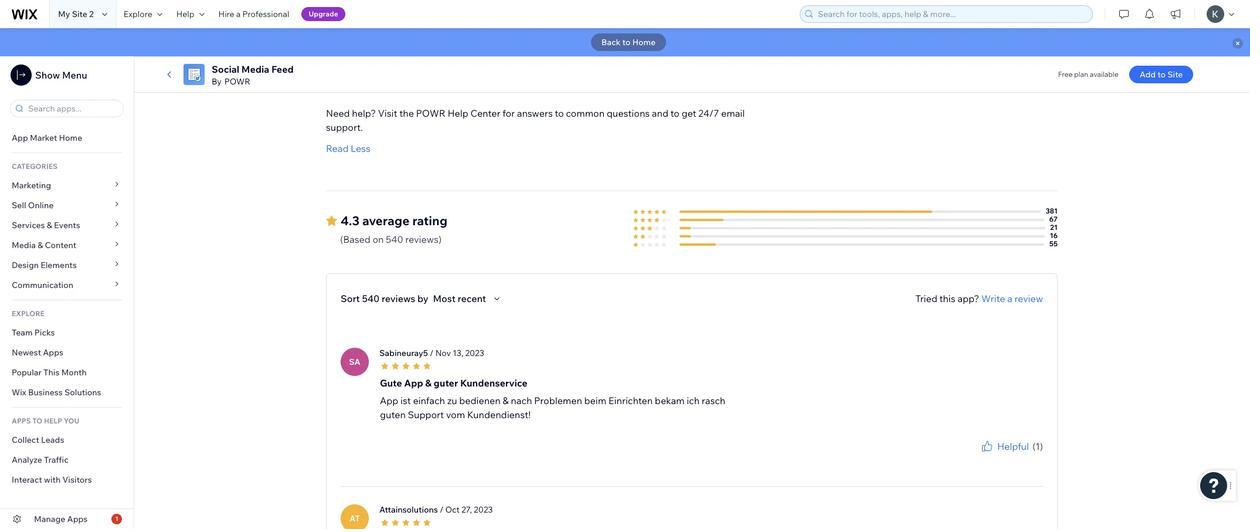 Task type: vqa. For each thing, say whether or not it's contained in the screenshot.
Design
yes



Task type: locate. For each thing, give the bounding box(es) containing it.
home right market
[[59, 133, 82, 143]]

to right add
[[1158, 69, 1166, 80]]

to inside button
[[1158, 69, 1166, 80]]

0 vertical spatial site
[[72, 9, 87, 19]]

collect
[[12, 435, 39, 445]]

apps for newest apps
[[43, 347, 63, 358]]

add to site button
[[1129, 66, 1194, 83]]

0 horizontal spatial to
[[623, 37, 631, 48]]

bedienen
[[459, 395, 501, 406]]

market
[[30, 133, 57, 143]]

read
[[326, 142, 349, 154]]

your
[[996, 453, 1011, 462]]

1 vertical spatial to
[[1158, 69, 1166, 80]]

wix business solutions
[[12, 387, 101, 398]]

&
[[47, 220, 52, 231], [38, 240, 43, 250], [425, 377, 432, 389], [503, 395, 509, 406]]

back
[[602, 37, 621, 48]]

apps right manage at the left of the page
[[67, 514, 88, 524]]

app inside sidebar element
[[12, 133, 28, 143]]

0 vertical spatial 2023
[[465, 348, 484, 358]]

a right hire
[[236, 9, 241, 19]]

business
[[28, 387, 63, 398]]

media
[[242, 63, 269, 75], [12, 240, 36, 250]]

traffic
[[44, 455, 68, 465]]

feed
[[272, 63, 294, 75]]

support
[[408, 409, 444, 420]]

0 vertical spatial app
[[12, 133, 28, 143]]

attainsolutions / oct 27, 2023
[[379, 504, 493, 515]]

to right back
[[623, 37, 631, 48]]

vom
[[446, 409, 465, 420]]

2023 right 27,
[[474, 504, 493, 515]]

0 vertical spatial 540
[[386, 233, 403, 245]]

1 horizontal spatial media
[[242, 63, 269, 75]]

1 horizontal spatial 540
[[386, 233, 403, 245]]

media up the design
[[12, 240, 36, 250]]

ist
[[401, 395, 411, 406]]

upgrade
[[309, 9, 338, 18]]

21
[[1051, 223, 1058, 231]]

2 vertical spatial app
[[380, 395, 398, 406]]

oct
[[446, 504, 460, 515]]

to
[[623, 37, 631, 48], [1158, 69, 1166, 80]]

nach
[[511, 395, 532, 406]]

thank
[[950, 453, 971, 462]]

communication
[[12, 280, 75, 290]]

at
[[350, 513, 360, 524]]

help
[[44, 416, 62, 425]]

apps for manage apps
[[67, 514, 88, 524]]

app up guten
[[380, 395, 398, 406]]

einfach
[[413, 395, 445, 406]]

1 vertical spatial home
[[59, 133, 82, 143]]

read less button
[[326, 141, 371, 155]]

1 horizontal spatial site
[[1168, 69, 1183, 80]]

app market home link
[[0, 128, 134, 148]]

sell
[[12, 200, 26, 211]]

0 vertical spatial apps
[[43, 347, 63, 358]]

Search apps... field
[[25, 100, 120, 117]]

/
[[430, 348, 434, 358], [440, 504, 444, 515]]

explore
[[124, 9, 152, 19]]

analyze
[[12, 455, 42, 465]]

2 horizontal spatial app
[[404, 377, 423, 389]]

site
[[72, 9, 87, 19], [1168, 69, 1183, 80]]

interact with visitors
[[12, 475, 92, 485]]

read less
[[326, 142, 371, 154]]

/ for / oct 27, 2023
[[440, 504, 444, 515]]

0 vertical spatial home
[[633, 37, 656, 48]]

app left market
[[12, 133, 28, 143]]

a right write
[[1008, 292, 1013, 304]]

you
[[972, 453, 984, 462]]

site right add
[[1168, 69, 1183, 80]]

to for back
[[623, 37, 631, 48]]

popular this month
[[12, 367, 87, 378]]

apps up this
[[43, 347, 63, 358]]

team
[[12, 327, 33, 338]]

apps to help you
[[12, 416, 79, 425]]

leads
[[41, 435, 64, 445]]

1 vertical spatial /
[[440, 504, 444, 515]]

1 horizontal spatial home
[[633, 37, 656, 48]]

services
[[12, 220, 45, 231]]

with
[[44, 475, 61, 485]]

kundendienst!
[[467, 409, 531, 420]]

site left "2"
[[72, 9, 87, 19]]

home right back
[[633, 37, 656, 48]]

0 vertical spatial media
[[242, 63, 269, 75]]

sell online link
[[0, 195, 134, 215]]

analyze traffic link
[[0, 450, 134, 470]]

sort 540 reviews by
[[341, 292, 429, 304]]

1 horizontal spatial to
[[1158, 69, 1166, 80]]

0 horizontal spatial media
[[12, 240, 36, 250]]

1 vertical spatial 2023
[[474, 504, 493, 515]]

site inside button
[[1168, 69, 1183, 80]]

1 horizontal spatial a
[[1008, 292, 1013, 304]]

0 vertical spatial /
[[430, 348, 434, 358]]

1 vertical spatial site
[[1168, 69, 1183, 80]]

0 horizontal spatial 540
[[362, 292, 380, 304]]

0 horizontal spatial apps
[[43, 347, 63, 358]]

/ left nov
[[430, 348, 434, 358]]

services & events link
[[0, 215, 134, 235]]

helpful
[[998, 440, 1029, 452]]

1 vertical spatial media
[[12, 240, 36, 250]]

1 vertical spatial apps
[[67, 514, 88, 524]]

app up ist
[[404, 377, 423, 389]]

Search for tools, apps, help & more... field
[[815, 6, 1089, 22]]

to inside button
[[623, 37, 631, 48]]

write
[[982, 292, 1006, 304]]

540 right sort
[[362, 292, 380, 304]]

manage
[[34, 514, 65, 524]]

popular
[[12, 367, 42, 378]]

less
[[351, 142, 371, 154]]

0 vertical spatial to
[[623, 37, 631, 48]]

gute
[[380, 377, 402, 389]]

1 horizontal spatial /
[[440, 504, 444, 515]]

thank you for your feedback
[[950, 453, 1043, 462]]

13,
[[453, 348, 464, 358]]

0 horizontal spatial home
[[59, 133, 82, 143]]

0 horizontal spatial app
[[12, 133, 28, 143]]

2023 right 13,
[[465, 348, 484, 358]]

home inside sidebar element
[[59, 133, 82, 143]]

1 horizontal spatial apps
[[67, 514, 88, 524]]

team picks link
[[0, 323, 134, 343]]

home for app market home
[[59, 133, 82, 143]]

540 right on
[[386, 233, 403, 245]]

0 horizontal spatial /
[[430, 348, 434, 358]]

2023 for sabineuray5 / nov 13, 2023
[[465, 348, 484, 358]]

hire a professional
[[219, 9, 289, 19]]

0 horizontal spatial a
[[236, 9, 241, 19]]

& left events
[[47, 220, 52, 231]]

explore
[[12, 309, 45, 318]]

communication link
[[0, 275, 134, 295]]

media & content
[[12, 240, 76, 250]]

1 vertical spatial app
[[404, 377, 423, 389]]

interact
[[12, 475, 42, 485]]

helpful button
[[980, 439, 1029, 453]]

rasch
[[702, 395, 726, 406]]

collect leads link
[[0, 430, 134, 450]]

home inside button
[[633, 37, 656, 48]]

einrichten
[[609, 395, 653, 406]]

sabineuray5
[[379, 348, 428, 358]]

on
[[373, 233, 384, 245]]

online
[[28, 200, 54, 211]]

marketing
[[12, 180, 51, 191]]

beim
[[585, 395, 607, 406]]

& left "content"
[[38, 240, 43, 250]]

back to home button
[[591, 33, 666, 51]]

recent
[[458, 292, 486, 304]]

/ left oct
[[440, 504, 444, 515]]

& up kundendienst!
[[503, 395, 509, 406]]

free
[[1058, 70, 1073, 79]]

media up powr on the left top of page
[[242, 63, 269, 75]]



Task type: describe. For each thing, give the bounding box(es) containing it.
by
[[418, 292, 429, 304]]

1 vertical spatial 540
[[362, 292, 380, 304]]

most recent
[[433, 292, 486, 304]]

social media feed by powr
[[212, 63, 294, 87]]

show
[[35, 69, 60, 81]]

professional
[[243, 9, 289, 19]]

home for back to home
[[633, 37, 656, 48]]

(based
[[340, 233, 371, 245]]

0 horizontal spatial site
[[72, 9, 87, 19]]

help button
[[169, 0, 212, 28]]

reviews
[[382, 292, 415, 304]]

1
[[115, 515, 118, 523]]

social
[[212, 63, 239, 75]]

this
[[43, 367, 60, 378]]

menu
[[62, 69, 87, 81]]

0 vertical spatial a
[[236, 9, 241, 19]]

media & content link
[[0, 235, 134, 255]]

2
[[89, 9, 94, 19]]

powr
[[224, 76, 250, 87]]

4.3 average rating
[[341, 213, 448, 228]]

ich
[[687, 395, 700, 406]]

& left guter
[[425, 377, 432, 389]]

wix business solutions link
[[0, 382, 134, 402]]

review
[[1015, 292, 1043, 304]]

manage apps
[[34, 514, 88, 524]]

sabineuray5 / nov 13, 2023
[[379, 348, 484, 358]]

add to site
[[1140, 69, 1183, 80]]

sell online
[[12, 200, 54, 211]]

media inside sidebar element
[[12, 240, 36, 250]]

visitors
[[62, 475, 92, 485]]

average
[[362, 213, 410, 228]]

social media feed logo image
[[184, 64, 205, 85]]

27,
[[462, 504, 472, 515]]

my
[[58, 9, 70, 19]]

wix
[[12, 387, 26, 398]]

popular this month link
[[0, 362, 134, 382]]

services & events
[[12, 220, 80, 231]]

tried this app? write a review
[[916, 292, 1043, 304]]

for
[[986, 453, 995, 462]]

most recent button
[[433, 291, 504, 305]]

elements
[[41, 260, 77, 270]]

feedback
[[1013, 453, 1043, 462]]

marketing link
[[0, 175, 134, 195]]

add
[[1140, 69, 1156, 80]]

newest apps link
[[0, 343, 134, 362]]

/ for / nov 13, 2023
[[430, 348, 434, 358]]

back to home
[[602, 37, 656, 48]]

zu
[[447, 395, 457, 406]]

to for add
[[1158, 69, 1166, 80]]

design
[[12, 260, 39, 270]]

sidebar element
[[0, 56, 134, 529]]

show menu
[[35, 69, 87, 81]]

(based on 540 reviews)
[[340, 233, 442, 245]]

hire
[[219, 9, 234, 19]]

& inside "link"
[[47, 220, 52, 231]]

upgrade button
[[302, 7, 345, 21]]

plan
[[1075, 70, 1089, 79]]

show menu button
[[11, 65, 87, 86]]

1 horizontal spatial app
[[380, 395, 398, 406]]

1 vertical spatial a
[[1008, 292, 1013, 304]]

to
[[32, 416, 42, 425]]

newest
[[12, 347, 41, 358]]

newest apps
[[12, 347, 63, 358]]

team picks
[[12, 327, 55, 338]]

free plan available
[[1058, 70, 1119, 79]]

content
[[45, 240, 76, 250]]

collect leads
[[12, 435, 64, 445]]

sort
[[341, 292, 360, 304]]

most
[[433, 292, 456, 304]]

reviews)
[[406, 233, 442, 245]]

381
[[1046, 206, 1058, 215]]

this
[[940, 292, 956, 304]]

media inside social media feed by powr
[[242, 63, 269, 75]]

(1)
[[1033, 440, 1043, 452]]

4.3
[[341, 213, 360, 228]]

attainsolutions
[[379, 504, 438, 515]]

problemen
[[534, 395, 582, 406]]

guter
[[434, 377, 458, 389]]

by
[[212, 76, 222, 87]]

back to home alert
[[0, 28, 1250, 56]]

16
[[1050, 231, 1058, 240]]

rating
[[412, 213, 448, 228]]

solutions
[[64, 387, 101, 398]]

app?
[[958, 292, 980, 304]]

2023 for attainsolutions / oct 27, 2023
[[474, 504, 493, 515]]



